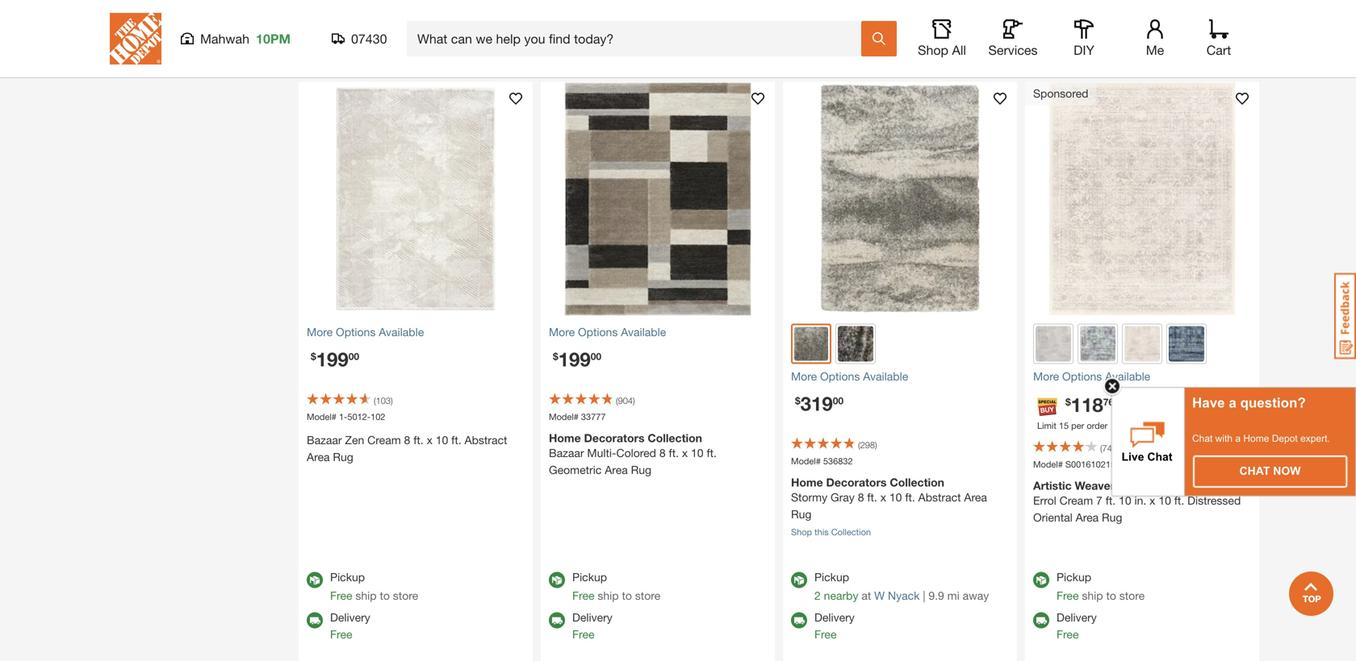 Task type: locate. For each thing, give the bounding box(es) containing it.
home for home decorators collection stormy gray 8 ft. x 10 ft. abstract area rug shop this collection
[[791, 476, 823, 490]]

00 up 5012-
[[349, 351, 359, 362]]

pickup 2 nearby at w nyack | 9.9 mi away
[[815, 571, 989, 603]]

$ 199 00
[[311, 348, 359, 371], [553, 348, 601, 371]]

a right have
[[1229, 396, 1237, 411]]

8 inside bazaar zen cream 8 ft. x 10 ft. abstract area rug
[[404, 434, 410, 447]]

decorators inside 'home decorators collection stormy gray 8 ft. x 10 ft. abstract area rug shop this collection'
[[826, 476, 887, 490]]

area down 7
[[1076, 511, 1099, 525]]

1 horizontal spatial pickup free ship to store
[[572, 571, 660, 603]]

delivery for 33777
[[572, 612, 613, 625]]

1 vertical spatial a
[[1235, 434, 1241, 444]]

2 to from the left
[[622, 590, 632, 603]]

free for available shipping icon
[[1057, 628, 1079, 642]]

3 pickup from the left
[[815, 571, 849, 585]]

0 horizontal spatial home
[[549, 432, 581, 445]]

bazaar up "geometric"
[[549, 447, 584, 460]]

76
[[1103, 397, 1114, 408]]

area left errol
[[964, 491, 987, 505]]

cream left 7
[[1060, 494, 1093, 508]]

pickup for 536832
[[815, 571, 849, 585]]

store for model# 33777
[[635, 590, 660, 603]]

more options available link
[[307, 324, 525, 341], [549, 324, 767, 341], [791, 369, 1009, 386], [1033, 369, 1251, 386]]

10pm
[[256, 31, 291, 46]]

199 up 1-
[[316, 348, 349, 371]]

00 up 33777
[[591, 351, 601, 362]]

0 horizontal spatial 199
[[316, 348, 349, 371]]

1 vertical spatial shop
[[791, 528, 812, 538]]

$ 199 00 up 1-
[[311, 348, 359, 371]]

0 horizontal spatial abstract
[[465, 434, 507, 447]]

artistic weavers errol cream 7 ft. 10 in. x 10 ft. distressed oriental area rug
[[1033, 480, 1241, 525]]

x
[[427, 434, 433, 447], [682, 447, 688, 460], [881, 491, 886, 505], [1150, 494, 1156, 508]]

store
[[393, 590, 418, 603], [635, 590, 660, 603], [1120, 590, 1145, 603]]

$ for model# s00161021597
[[1118, 391, 1123, 401]]

compare
[[405, 34, 452, 48], [890, 34, 936, 48], [1132, 34, 1179, 48]]

0 vertical spatial decorators
[[584, 432, 645, 445]]

model# 536832
[[791, 457, 853, 467]]

at
[[862, 590, 871, 603]]

distressed
[[1188, 494, 1241, 508]]

3 available shipping image from the left
[[791, 613, 807, 629]]

2 store from the left
[[635, 590, 660, 603]]

1 available for pickup image from the left
[[549, 573, 565, 589]]

2 ship from the left
[[598, 590, 619, 603]]

pickup
[[330, 571, 365, 585], [572, 571, 607, 585], [815, 571, 849, 585], [1057, 571, 1091, 585]]

delivery free for 1-
[[330, 612, 370, 642]]

$ %) limit 15 per order
[[1037, 391, 1183, 432]]

x inside 'artistic weavers errol cream 7 ft. 10 in. x 10 ft. distressed oriental area rug'
[[1150, 494, 1156, 508]]

model# left 536832
[[791, 457, 821, 467]]

decorators
[[584, 432, 645, 445], [826, 476, 887, 490]]

2 horizontal spatial available for pickup image
[[1033, 573, 1049, 589]]

1 horizontal spatial available for pickup image
[[791, 573, 807, 589]]

1 pickup from the left
[[330, 571, 365, 585]]

2 199 from the left
[[558, 348, 591, 371]]

a right with in the right bottom of the page
[[1235, 434, 1241, 444]]

available for pickup image
[[307, 573, 323, 589]]

1 horizontal spatial shop
[[918, 42, 949, 58]]

w nyack link
[[874, 590, 920, 603]]

2 horizontal spatial compare
[[1132, 34, 1179, 48]]

free for available shipping image for model# 33777
[[572, 628, 595, 642]]

chat
[[1240, 465, 1270, 478]]

oriental
[[1033, 511, 1073, 525]]

00 inside $ 319 00
[[833, 396, 844, 407]]

) for ( 298 )
[[875, 440, 877, 451]]

area down 'multi-'
[[605, 464, 628, 477]]

options up "( 904 )"
[[578, 326, 618, 339]]

1 vertical spatial cream
[[1060, 494, 1093, 508]]

199 up model# 33777
[[558, 348, 591, 371]]

8 inside home decorators collection bazaar multi-colored 8 ft. x 10 ft. geometric area rug
[[659, 447, 666, 460]]

3 to from the left
[[1106, 590, 1116, 603]]

rug down 7
[[1102, 511, 1122, 525]]

decorators up 'multi-'
[[584, 432, 645, 445]]

0 horizontal spatial decorators
[[584, 432, 645, 445]]

area
[[307, 451, 330, 464], [605, 464, 628, 477], [964, 491, 987, 505], [1076, 511, 1099, 525]]

compare right 07430
[[405, 34, 452, 48]]

2 vertical spatial collection
[[831, 528, 871, 538]]

denim image
[[1169, 327, 1204, 362]]

me button
[[1129, 19, 1181, 58]]

available shipping image
[[307, 613, 323, 629], [549, 613, 565, 629], [791, 613, 807, 629]]

sponsored
[[1033, 87, 1089, 100]]

0 vertical spatial abstract
[[465, 434, 507, 447]]

pickup for 33777
[[572, 571, 607, 585]]

$ 199 00 for 33777
[[553, 348, 601, 371]]

1 ship from the left
[[356, 590, 377, 603]]

rug down zen
[[333, 451, 353, 464]]

collection inside home decorators collection bazaar multi-colored 8 ft. x 10 ft. geometric area rug
[[648, 432, 702, 445]]

home up the 'stormy'
[[791, 476, 823, 490]]

) for ( 103 )
[[391, 396, 393, 406]]

to for model# 33777
[[622, 590, 632, 603]]

1 horizontal spatial available shipping image
[[549, 613, 565, 629]]

model# left 1-
[[307, 412, 337, 423]]

1 to from the left
[[380, 590, 390, 603]]

shop left all
[[918, 42, 949, 58]]

2 horizontal spatial ship
[[1082, 590, 1103, 603]]

0 horizontal spatial 00
[[349, 351, 359, 362]]

0 vertical spatial collection
[[648, 432, 702, 445]]

delivery free
[[330, 612, 370, 642], [572, 612, 613, 642], [815, 612, 855, 642], [1057, 612, 1097, 642]]

0 horizontal spatial store
[[393, 590, 418, 603]]

decorators for colored
[[584, 432, 645, 445]]

shop this collection link
[[791, 528, 871, 538]]

chat now link
[[1194, 457, 1347, 488]]

1 compare from the left
[[405, 34, 452, 48]]

0 horizontal spatial bazaar
[[307, 434, 342, 447]]

$ right the 76
[[1118, 391, 1123, 401]]

geometric
[[549, 464, 602, 477]]

available up the 76
[[1105, 370, 1151, 383]]

pickup free ship to store for model# 1-5012-102
[[330, 571, 418, 603]]

1 vertical spatial collection
[[890, 476, 944, 490]]

cart link
[[1201, 19, 1237, 58]]

2 available shipping image from the left
[[549, 613, 565, 629]]

2 horizontal spatial 00
[[833, 396, 844, 407]]

$
[[311, 351, 316, 362], [553, 351, 558, 362], [1118, 391, 1123, 401], [795, 396, 801, 407], [1066, 397, 1071, 408]]

shop left this
[[791, 528, 812, 538]]

$ down gray icon at the right
[[795, 396, 801, 407]]

shop
[[918, 42, 949, 58], [791, 528, 812, 538]]

1 $ 199 00 from the left
[[311, 348, 359, 371]]

1 199 from the left
[[316, 348, 349, 371]]

available up "( 904 )"
[[621, 326, 666, 339]]

available for pickup image
[[549, 573, 565, 589], [791, 573, 807, 589], [1033, 573, 1049, 589]]

area inside bazaar zen cream 8 ft. x 10 ft. abstract area rug
[[307, 451, 330, 464]]

1 horizontal spatial store
[[635, 590, 660, 603]]

$ for model# 1-5012-102
[[311, 351, 316, 362]]

model# left 33777
[[549, 412, 579, 423]]

0 vertical spatial cream
[[367, 434, 401, 447]]

pickup free ship to store
[[330, 571, 418, 603], [572, 571, 660, 603], [1057, 571, 1145, 603]]

0 horizontal spatial $ 199 00
[[311, 348, 359, 371]]

1 vertical spatial abstract
[[918, 491, 961, 505]]

2 horizontal spatial to
[[1106, 590, 1116, 603]]

shop all
[[918, 42, 966, 58]]

available
[[379, 326, 424, 339], [621, 326, 666, 339], [863, 370, 908, 383], [1105, 370, 1151, 383]]

compare left all
[[890, 34, 936, 48]]

(
[[374, 396, 376, 406], [616, 396, 618, 406], [858, 440, 860, 451], [1100, 444, 1102, 454]]

1 horizontal spatial home
[[791, 476, 823, 490]]

2 horizontal spatial pickup free ship to store
[[1057, 571, 1145, 603]]

1 horizontal spatial bazaar
[[549, 447, 584, 460]]

199
[[316, 348, 349, 371], [558, 348, 591, 371]]

stormy
[[791, 491, 828, 505]]

shop inside button
[[918, 42, 949, 58]]

bazaar multi-colored 8 ft. x 10 ft. geometric area rug image
[[541, 82, 775, 316]]

2 pickup from the left
[[572, 571, 607, 585]]

1 horizontal spatial compare
[[890, 34, 936, 48]]

00 for ( 904 )
[[591, 351, 601, 362]]

1 horizontal spatial to
[[622, 590, 632, 603]]

delivery
[[330, 612, 370, 625], [572, 612, 613, 625], [815, 612, 855, 625], [1057, 612, 1097, 625]]

1 pickup free ship to store from the left
[[330, 571, 418, 603]]

more
[[307, 326, 333, 339], [549, 326, 575, 339], [791, 370, 817, 383], [1033, 370, 1059, 383]]

area inside 'artistic weavers errol cream 7 ft. 10 in. x 10 ft. distressed oriental area rug'
[[1076, 511, 1099, 525]]

$ inside $ 319 00
[[795, 396, 801, 407]]

0 horizontal spatial pickup free ship to store
[[330, 571, 418, 603]]

home left depot
[[1243, 434, 1269, 444]]

$ inside $ %) limit 15 per order
[[1118, 391, 1123, 401]]

2 horizontal spatial collection
[[890, 476, 944, 490]]

free for available for pickup icon
[[330, 590, 352, 603]]

33777
[[581, 412, 606, 423]]

0 horizontal spatial shop
[[791, 528, 812, 538]]

$ up model# 33777
[[553, 351, 558, 362]]

2 horizontal spatial available shipping image
[[791, 613, 807, 629]]

0 horizontal spatial compare
[[405, 34, 452, 48]]

00 for ( 298 )
[[833, 396, 844, 407]]

10
[[436, 434, 448, 447], [691, 447, 704, 460], [890, 491, 902, 505], [1119, 494, 1131, 508], [1159, 494, 1171, 508]]

1 store from the left
[[393, 590, 418, 603]]

3 pickup free ship to store from the left
[[1057, 571, 1145, 603]]

model# 33777
[[549, 412, 606, 423]]

0 horizontal spatial available shipping image
[[307, 613, 323, 629]]

2 $ 199 00 from the left
[[553, 348, 601, 371]]

pickup for 1-
[[330, 571, 365, 585]]

model# for model# 33777
[[549, 412, 579, 423]]

1 horizontal spatial 00
[[591, 351, 601, 362]]

cream down 102
[[367, 434, 401, 447]]

feedback link image
[[1334, 273, 1356, 360]]

( for 103
[[374, 396, 376, 406]]

2 pickup free ship to store from the left
[[572, 571, 660, 603]]

00 down charcoal icon
[[833, 396, 844, 407]]

0 vertical spatial a
[[1229, 396, 1237, 411]]

area down model# 1-5012-102
[[307, 451, 330, 464]]

with
[[1216, 434, 1233, 444]]

1 delivery from the left
[[330, 612, 370, 625]]

) for ( 74 )
[[1112, 444, 1114, 454]]

0 horizontal spatial cream
[[367, 434, 401, 447]]

1 horizontal spatial 199
[[558, 348, 591, 371]]

1 horizontal spatial decorators
[[826, 476, 887, 490]]

dark blue image
[[1080, 327, 1116, 362]]

1 horizontal spatial 8
[[659, 447, 666, 460]]

$ up the 15
[[1066, 397, 1071, 408]]

0 horizontal spatial ship
[[356, 590, 377, 603]]

2
[[815, 590, 821, 603]]

What can we help you find today? search field
[[417, 22, 861, 56]]

ship
[[356, 590, 377, 603], [598, 590, 619, 603], [1082, 590, 1103, 603]]

rug down the 'stormy'
[[791, 508, 812, 522]]

2 horizontal spatial 8
[[858, 491, 864, 505]]

shop inside 'home decorators collection stormy gray 8 ft. x 10 ft. abstract area rug shop this collection'
[[791, 528, 812, 538]]

bazaar zen cream 8 ft. x 10 ft. abstract area rug image
[[299, 82, 533, 316]]

00 for ( 103 )
[[349, 351, 359, 362]]

home
[[549, 432, 581, 445], [1243, 434, 1269, 444], [791, 476, 823, 490]]

9.9
[[929, 590, 944, 603]]

bazaar zen cream 8 ft. x 10 ft. abstract area rug
[[307, 434, 507, 464]]

home inside 'home decorators collection stormy gray 8 ft. x 10 ft. abstract area rug shop this collection'
[[791, 476, 823, 490]]

more options available link down "cream" 'image'
[[1033, 369, 1251, 386]]

available shipping image for model# 33777
[[549, 613, 565, 629]]

rug
[[333, 451, 353, 464], [631, 464, 652, 477], [791, 508, 812, 522], [1102, 511, 1122, 525]]

have
[[1192, 396, 1225, 411]]

)
[[391, 396, 393, 406], [633, 396, 635, 406], [875, 440, 877, 451], [1112, 444, 1114, 454]]

3 delivery from the left
[[815, 612, 855, 625]]

0 vertical spatial shop
[[918, 42, 949, 58]]

0 horizontal spatial to
[[380, 590, 390, 603]]

2 horizontal spatial store
[[1120, 590, 1145, 603]]

8
[[404, 434, 410, 447], [659, 447, 666, 460], [858, 491, 864, 505]]

ft.
[[414, 434, 424, 447], [451, 434, 461, 447], [669, 447, 679, 460], [707, 447, 717, 460], [867, 491, 877, 505], [905, 491, 915, 505], [1106, 494, 1116, 508], [1174, 494, 1184, 508]]

model#
[[307, 412, 337, 423], [549, 412, 579, 423], [791, 457, 821, 467], [1033, 460, 1063, 470]]

1 horizontal spatial cream
[[1060, 494, 1093, 508]]

chat now
[[1240, 465, 1301, 478]]

0 horizontal spatial 8
[[404, 434, 410, 447]]

bazaar inside home decorators collection bazaar multi-colored 8 ft. x 10 ft. geometric area rug
[[549, 447, 584, 460]]

compare left the cart link
[[1132, 34, 1179, 48]]

to
[[380, 590, 390, 603], [622, 590, 632, 603], [1106, 590, 1116, 603]]

1 horizontal spatial abstract
[[918, 491, 961, 505]]

stormy gray 8 ft. x 10 ft. abstract area rug image
[[783, 82, 1017, 316]]

rug down colored
[[631, 464, 652, 477]]

$ up model# 1-5012-102
[[311, 351, 316, 362]]

model# up artistic
[[1033, 460, 1063, 470]]

2 available for pickup image from the left
[[791, 573, 807, 589]]

( 904 )
[[616, 396, 635, 406]]

1 horizontal spatial $ 199 00
[[553, 348, 601, 371]]

$ 199 00 up model# 33777
[[553, 348, 601, 371]]

3 delivery free from the left
[[815, 612, 855, 642]]

0 horizontal spatial available for pickup image
[[549, 573, 565, 589]]

store for model# 1-5012-102
[[393, 590, 418, 603]]

shop all button
[[916, 19, 968, 58]]

( for 298
[[858, 440, 860, 451]]

bazaar down 1-
[[307, 434, 342, 447]]

decorators inside home decorators collection bazaar multi-colored 8 ft. x 10 ft. geometric area rug
[[584, 432, 645, 445]]

pickup inside pickup 2 nearby at w nyack | 9.9 mi away
[[815, 571, 849, 585]]

decorators up gray
[[826, 476, 887, 490]]

nyack
[[888, 590, 920, 603]]

0 horizontal spatial collection
[[648, 432, 702, 445]]

) for ( 904 )
[[633, 396, 635, 406]]

taupe image
[[1036, 327, 1071, 362]]

2 delivery from the left
[[572, 612, 613, 625]]

cream inside 'artistic weavers errol cream 7 ft. 10 in. x 10 ft. distressed oriental area rug'
[[1060, 494, 1093, 508]]

( for 904
[[616, 396, 618, 406]]

1 vertical spatial decorators
[[826, 476, 887, 490]]

bazaar inside bazaar zen cream 8 ft. x 10 ft. abstract area rug
[[307, 434, 342, 447]]

1 horizontal spatial ship
[[598, 590, 619, 603]]

4 delivery free from the left
[[1057, 612, 1097, 642]]

2 delivery free from the left
[[572, 612, 613, 642]]

bazaar
[[307, 434, 342, 447], [549, 447, 584, 460]]

1 available shipping image from the left
[[307, 613, 323, 629]]

free
[[330, 590, 352, 603], [572, 590, 595, 603], [1057, 590, 1079, 603], [330, 628, 352, 642], [572, 628, 595, 642], [815, 628, 837, 642], [1057, 628, 1079, 642]]

colored
[[616, 447, 656, 460]]

x inside bazaar zen cream 8 ft. x 10 ft. abstract area rug
[[427, 434, 433, 447]]

07430
[[351, 31, 387, 46]]

( 74 )
[[1100, 444, 1114, 454]]

home down model# 33777
[[549, 432, 581, 445]]

ship for 1-
[[356, 590, 377, 603]]

home inside home decorators collection bazaar multi-colored 8 ft. x 10 ft. geometric area rug
[[549, 432, 581, 445]]

1 delivery free from the left
[[330, 612, 370, 642]]



Task type: describe. For each thing, give the bounding box(es) containing it.
$ 118 76
[[1066, 394, 1114, 417]]

home decorators collection bazaar multi-colored 8 ft. x 10 ft. geometric area rug
[[549, 432, 717, 477]]

question?
[[1240, 396, 1306, 411]]

15
[[1059, 421, 1069, 432]]

services
[[988, 42, 1038, 58]]

model# 1-5012-102
[[307, 412, 385, 423]]

this
[[815, 528, 829, 538]]

( 103 )
[[374, 396, 393, 406]]

$ for model# 33777
[[553, 351, 558, 362]]

298
[[860, 440, 875, 451]]

expert.
[[1301, 434, 1330, 444]]

limit
[[1037, 421, 1057, 432]]

$ 199 00 for 1-
[[311, 348, 359, 371]]

errol
[[1033, 494, 1057, 508]]

pickup free ship to store for model# 33777
[[572, 571, 660, 603]]

services button
[[987, 19, 1039, 58]]

the home depot logo image
[[110, 13, 161, 65]]

available shipping image for model# 536832
[[791, 613, 807, 629]]

cart
[[1207, 42, 1231, 58]]

options up $ 319 00
[[820, 370, 860, 383]]

options up ( 103 )
[[336, 326, 376, 339]]

free for model# 536832's available shipping image
[[815, 628, 837, 642]]

07430 button
[[332, 31, 387, 47]]

delivery free for 536832
[[815, 612, 855, 642]]

rug inside 'home decorators collection stormy gray 8 ft. x 10 ft. abstract area rug shop this collection'
[[791, 508, 812, 522]]

to for model# 1-5012-102
[[380, 590, 390, 603]]

order
[[1087, 421, 1108, 432]]

5012-
[[347, 412, 371, 423]]

s00161021597
[[1066, 460, 1126, 470]]

per
[[1071, 421, 1084, 432]]

abstract inside bazaar zen cream 8 ft. x 10 ft. abstract area rug
[[465, 434, 507, 447]]

rug inside bazaar zen cream 8 ft. x 10 ft. abstract area rug
[[333, 451, 353, 464]]

away
[[963, 590, 989, 603]]

3 ship from the left
[[1082, 590, 1103, 603]]

have a question?
[[1192, 396, 1306, 411]]

zen
[[345, 434, 364, 447]]

decorators for 8
[[826, 476, 887, 490]]

available shipping image
[[1033, 613, 1049, 629]]

weavers
[[1075, 480, 1121, 493]]

errol cream 7 ft. 10 in. x 10 ft. distressed oriental area rug image
[[1025, 82, 1259, 316]]

model# for model# 1-5012-102
[[307, 412, 337, 423]]

cream inside bazaar zen cream 8 ft. x 10 ft. abstract area rug
[[367, 434, 401, 447]]

10 inside home decorators collection bazaar multi-colored 8 ft. x 10 ft. geometric area rug
[[691, 447, 704, 460]]

chat
[[1192, 434, 1213, 444]]

102
[[371, 412, 385, 423]]

3 store from the left
[[1120, 590, 1145, 603]]

ship for 33777
[[598, 590, 619, 603]]

collection for ft.
[[890, 476, 944, 490]]

10 inside 'home decorators collection stormy gray 8 ft. x 10 ft. abstract area rug shop this collection'
[[890, 491, 902, 505]]

319
[[801, 392, 833, 415]]

in.
[[1135, 494, 1147, 508]]

chat with a home depot expert.
[[1192, 434, 1330, 444]]

more options available link down charcoal icon
[[791, 369, 1009, 386]]

gray image
[[794, 327, 828, 361]]

3 compare from the left
[[1132, 34, 1179, 48]]

abstract inside 'home decorators collection stormy gray 8 ft. x 10 ft. abstract area rug shop this collection'
[[918, 491, 961, 505]]

2 compare from the left
[[890, 34, 936, 48]]

118
[[1071, 394, 1103, 417]]

199 for 1-
[[316, 348, 349, 371]]

mahwah
[[200, 31, 249, 46]]

area inside home decorators collection bazaar multi-colored 8 ft. x 10 ft. geometric area rug
[[605, 464, 628, 477]]

more options available link up "( 904 )"
[[549, 324, 767, 341]]

more options available link up 103
[[307, 324, 525, 341]]

free for available shipping image associated with model# 1-5012-102
[[330, 628, 352, 642]]

4 delivery from the left
[[1057, 612, 1097, 625]]

7
[[1096, 494, 1103, 508]]

more options available up "( 904 )"
[[549, 326, 666, 339]]

all
[[952, 42, 966, 58]]

4 pickup from the left
[[1057, 571, 1091, 585]]

904
[[618, 396, 633, 406]]

home for home decorators collection bazaar multi-colored 8 ft. x 10 ft. geometric area rug
[[549, 432, 581, 445]]

available down charcoal icon
[[863, 370, 908, 383]]

2 horizontal spatial home
[[1243, 434, 1269, 444]]

model# s00161021597
[[1033, 460, 1126, 470]]

collection for 10
[[648, 432, 702, 445]]

available up 103
[[379, 326, 424, 339]]

gray
[[831, 491, 855, 505]]

diy
[[1074, 42, 1095, 58]]

mahwah 10pm
[[200, 31, 291, 46]]

more options available up 103
[[307, 326, 424, 339]]

available shipping image for model# 1-5012-102
[[307, 613, 323, 629]]

more options available down charcoal icon
[[791, 370, 908, 383]]

x inside 'home decorators collection stormy gray 8 ft. x 10 ft. abstract area rug shop this collection'
[[881, 491, 886, 505]]

free for available for pickup image corresponding to 199
[[572, 590, 595, 603]]

bazaar zen cream 8 ft. x 10 ft. abstract area rug link
[[307, 432, 525, 466]]

available for pickup image for 199
[[549, 573, 565, 589]]

model# for model# s00161021597
[[1033, 460, 1063, 470]]

me
[[1146, 42, 1164, 58]]

depot
[[1272, 434, 1298, 444]]

cream image
[[1125, 327, 1160, 362]]

|
[[923, 590, 925, 603]]

%)
[[1172, 404, 1183, 415]]

74
[[1102, 444, 1112, 454]]

model# for model# 536832
[[791, 457, 821, 467]]

diy button
[[1058, 19, 1110, 58]]

rug inside 'artistic weavers errol cream 7 ft. 10 in. x 10 ft. distressed oriental area rug'
[[1102, 511, 1122, 525]]

nearby
[[824, 590, 858, 603]]

( for 74
[[1100, 444, 1102, 454]]

3 available for pickup image from the left
[[1033, 573, 1049, 589]]

more options available up $ 118 76
[[1033, 370, 1151, 383]]

8 inside 'home decorators collection stormy gray 8 ft. x 10 ft. abstract area rug shop this collection'
[[858, 491, 864, 505]]

$ 319 00
[[795, 392, 844, 415]]

103
[[376, 396, 391, 406]]

area inside 'home decorators collection stormy gray 8 ft. x 10 ft. abstract area rug shop this collection'
[[964, 491, 987, 505]]

free for first available for pickup image from right
[[1057, 590, 1079, 603]]

now
[[1273, 465, 1301, 478]]

options up 118
[[1062, 370, 1102, 383]]

w
[[874, 590, 885, 603]]

charcoal image
[[838, 327, 873, 362]]

x inside home decorators collection bazaar multi-colored 8 ft. x 10 ft. geometric area rug
[[682, 447, 688, 460]]

delivery free for 33777
[[572, 612, 613, 642]]

1 horizontal spatial collection
[[831, 528, 871, 538]]

delivery for 536832
[[815, 612, 855, 625]]

mi
[[947, 590, 960, 603]]

delivery for 1-
[[330, 612, 370, 625]]

536832
[[823, 457, 853, 467]]

artistic
[[1033, 480, 1072, 493]]

multi-
[[587, 447, 616, 460]]

10 inside bazaar zen cream 8 ft. x 10 ft. abstract area rug
[[436, 434, 448, 447]]

199 for 33777
[[558, 348, 591, 371]]

( 298 )
[[858, 440, 877, 451]]

rug inside home decorators collection bazaar multi-colored 8 ft. x 10 ft. geometric area rug
[[631, 464, 652, 477]]

home decorators collection stormy gray 8 ft. x 10 ft. abstract area rug shop this collection
[[791, 476, 987, 538]]

available for pickup image for 319
[[791, 573, 807, 589]]

$ for model# 536832
[[795, 396, 801, 407]]

1-
[[339, 412, 347, 423]]

$ inside $ 118 76
[[1066, 397, 1071, 408]]



Task type: vqa. For each thing, say whether or not it's contained in the screenshot.
Available Shipping image for 199
yes



